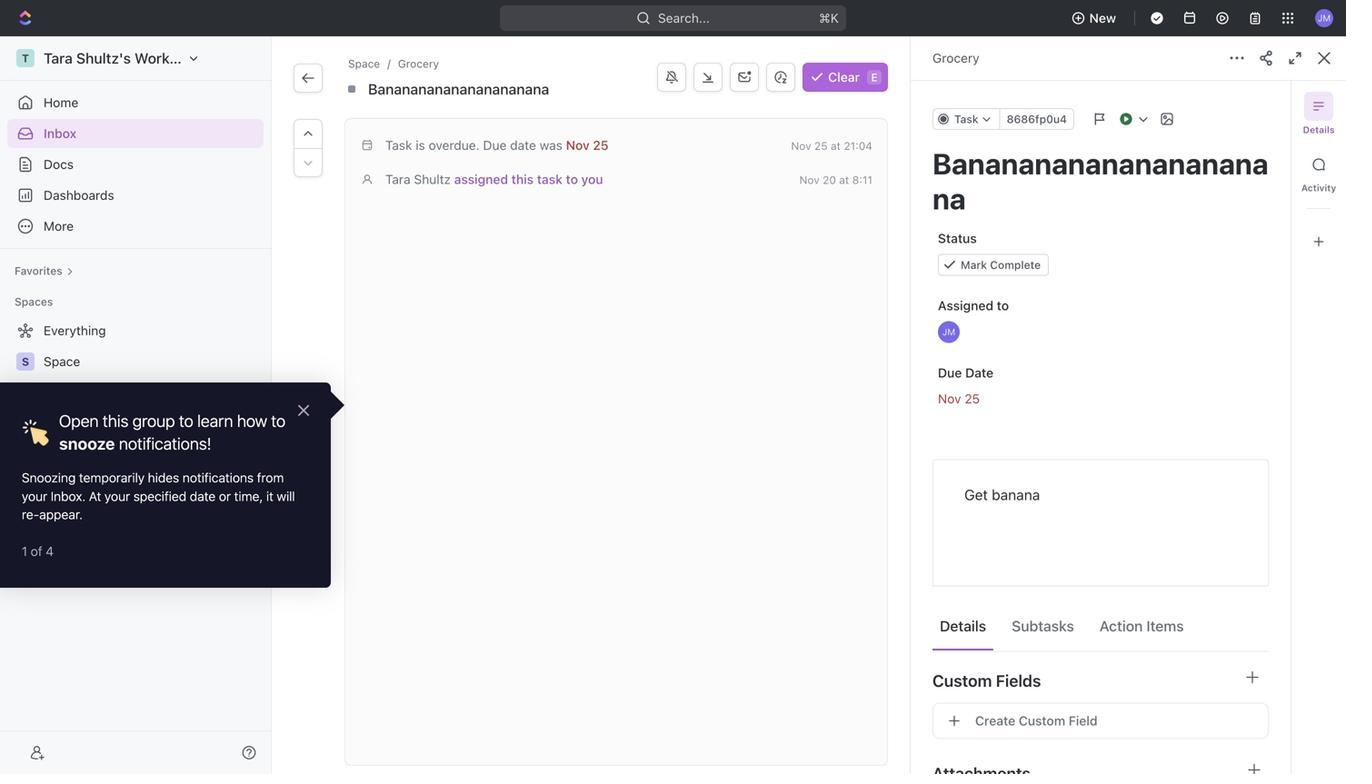 Task type: vqa. For each thing, say whether or not it's contained in the screenshot.
Workload
no



Task type: locate. For each thing, give the bounding box(es) containing it.
tara for tara shultz assigned this task to you
[[386, 172, 411, 187]]

details up custom fields
[[940, 618, 987, 635]]

at
[[89, 489, 101, 504]]

tara right tara shultz's workspace, , element
[[44, 50, 73, 67]]

nov 25
[[939, 392, 981, 407]]

task for task
[[955, 113, 979, 125]]

0 horizontal spatial tara
[[44, 50, 73, 67]]

due up the nov 25
[[939, 366, 963, 381]]

0 vertical spatial at
[[831, 140, 841, 152]]

mark
[[961, 259, 988, 271]]

1 horizontal spatial jm button
[[1311, 4, 1340, 33]]

tara shultz's workspace, , element
[[16, 49, 35, 67]]

1 horizontal spatial details
[[1304, 125, 1335, 135]]

space link up team space 'link'
[[44, 347, 260, 377]]

0 vertical spatial this
[[512, 172, 534, 187]]

details up activity at the right of the page
[[1304, 125, 1335, 135]]

0 horizontal spatial custom
[[933, 672, 993, 691]]

nov left 20
[[800, 174, 820, 186]]

create down custom fields
[[976, 714, 1016, 729]]

sidebar navigation
[[0, 36, 276, 775]]

how
[[237, 412, 267, 431]]

0 vertical spatial tara
[[44, 50, 73, 67]]

learn
[[197, 412, 233, 431]]

at right 20
[[840, 174, 850, 186]]

1 horizontal spatial task
[[955, 113, 979, 125]]

1 horizontal spatial jm
[[1319, 13, 1332, 23]]

tree inside sidebar navigation
[[7, 316, 264, 593]]

this left task
[[512, 172, 534, 187]]

everything link
[[7, 316, 260, 346]]

create inside button
[[976, 714, 1016, 729]]

0 horizontal spatial create
[[44, 571, 83, 586]]

at left '21:04'
[[831, 140, 841, 152]]

your up re-
[[22, 489, 47, 504]]

grocery link right '/'
[[395, 55, 443, 73]]

25 inside dropdown button
[[965, 392, 981, 407]]

custom inside custom fields dropdown button
[[933, 672, 993, 691]]

0 vertical spatial create
[[44, 571, 83, 586]]

fields
[[997, 672, 1042, 691]]

nov inside nov 25 dropdown button
[[939, 392, 962, 407]]

1 horizontal spatial your
[[105, 489, 130, 504]]

mark complete
[[961, 259, 1041, 271]]

details inside button
[[940, 618, 987, 635]]

1 vertical spatial custom
[[1019, 714, 1066, 729]]

1 horizontal spatial date
[[510, 138, 536, 153]]

task left the 8686fp0u4
[[955, 113, 979, 125]]

get banana
[[965, 487, 1041, 504]]

/
[[388, 57, 391, 70]]

create down 4
[[44, 571, 83, 586]]

space link
[[345, 55, 384, 73], [44, 347, 260, 377]]

search...
[[658, 10, 710, 25]]

1 vertical spatial jm button
[[933, 316, 1270, 349]]

4
[[46, 544, 54, 559]]

0 horizontal spatial this
[[103, 412, 129, 431]]

of
[[31, 544, 42, 559]]

open this group to learn how to snooze notifications!
[[59, 412, 290, 454]]

1 vertical spatial at
[[840, 174, 850, 186]]

tara shultz button
[[386, 172, 451, 187]]

docs link
[[7, 150, 264, 179]]

is
[[416, 138, 425, 153]]

0 vertical spatial details
[[1304, 125, 1335, 135]]

1 vertical spatial this
[[103, 412, 129, 431]]

was
[[540, 138, 563, 153]]

0 vertical spatial task
[[955, 113, 979, 125]]

2 horizontal spatial 25
[[965, 392, 981, 407]]

jm button
[[1311, 4, 1340, 33], [933, 316, 1270, 349]]

0 horizontal spatial grocery link
[[395, 55, 443, 73]]

0 vertical spatial space link
[[345, 55, 384, 73]]

25 down due date
[[965, 392, 981, 407]]

1 horizontal spatial this
[[512, 172, 534, 187]]

tara left shultz
[[386, 172, 411, 187]]

due up "tara shultz assigned this task to you"
[[483, 138, 507, 153]]

you button
[[582, 172, 604, 187]]

1 vertical spatial jm
[[943, 327, 956, 337]]

task left is
[[386, 138, 412, 153]]

temporarily
[[79, 471, 145, 486]]

banana
[[992, 487, 1041, 504]]

1 horizontal spatial tara
[[386, 172, 411, 187]]

1 horizontal spatial create
[[976, 714, 1016, 729]]

1 horizontal spatial space link
[[345, 55, 384, 73]]

0 horizontal spatial 25
[[593, 138, 609, 153]]

tree containing everything
[[7, 316, 264, 593]]

nov up nov 20 at 8:11
[[792, 140, 812, 152]]

25 up 20
[[815, 140, 828, 152]]

details inside the task sidebar navigation tab list
[[1304, 125, 1335, 135]]

to left 'learn'
[[179, 412, 193, 431]]

home
[[44, 95, 78, 110]]

to right assigned
[[997, 298, 1010, 313]]

1 vertical spatial details
[[940, 618, 987, 635]]

your
[[22, 489, 47, 504], [105, 489, 130, 504]]

this inside open this group to learn how to snooze notifications!
[[103, 412, 129, 431]]

re-
[[22, 508, 39, 523]]

tree
[[7, 316, 264, 593]]

clear
[[829, 70, 860, 85]]

space inside 'link'
[[79, 385, 115, 400]]

space link left '/'
[[345, 55, 384, 73]]

grocery link
[[933, 50, 980, 65], [395, 55, 443, 73]]

dashboards link
[[7, 181, 264, 210]]

this up snooze
[[103, 412, 129, 431]]

1 vertical spatial space link
[[44, 347, 260, 377]]

will
[[277, 489, 295, 504]]

details
[[1304, 125, 1335, 135], [940, 618, 987, 635]]

nov for nov 20 at 8:11
[[800, 174, 820, 186]]

1 vertical spatial create
[[976, 714, 1016, 729]]

0 horizontal spatial due
[[483, 138, 507, 153]]

tara
[[44, 50, 73, 67], [386, 172, 411, 187]]

date
[[510, 138, 536, 153], [190, 489, 216, 504]]

1 vertical spatial date
[[190, 489, 216, 504]]

banananananananananana
[[368, 80, 550, 98]]

t
[[22, 52, 29, 65]]

date
[[966, 366, 994, 381]]

home link
[[7, 88, 264, 117]]

details button
[[933, 610, 994, 643]]

snoozing temporarily hides notifications from your inbox. at your specified date or time, it will re-appear. ×
[[22, 397, 311, 523]]

action items
[[1100, 618, 1185, 635]]

1 horizontal spatial 25
[[815, 140, 828, 152]]

⌘k
[[820, 10, 839, 25]]

at
[[831, 140, 841, 152], [840, 174, 850, 186]]

0 vertical spatial due
[[483, 138, 507, 153]]

1 vertical spatial task
[[386, 138, 412, 153]]

jm
[[1319, 13, 1332, 23], [943, 327, 956, 337]]

due
[[483, 138, 507, 153], [939, 366, 963, 381]]

custom inside create custom field button
[[1019, 714, 1066, 729]]

custom down details button
[[933, 672, 993, 691]]

time,
[[234, 489, 263, 504]]

team space link
[[44, 378, 260, 407]]

everything
[[44, 323, 106, 338]]

task
[[955, 113, 979, 125], [386, 138, 412, 153]]

inbox
[[44, 126, 77, 141]]

grocery
[[933, 50, 980, 65], [398, 57, 439, 70]]

1 horizontal spatial custom
[[1019, 714, 1066, 729]]

team
[[44, 385, 75, 400]]

1 horizontal spatial due
[[939, 366, 963, 381]]

space
[[348, 57, 380, 70], [44, 354, 80, 369], [79, 385, 115, 400], [86, 571, 123, 586]]

nov for nov 25 at 21:04
[[792, 140, 812, 152]]

subtasks
[[1012, 618, 1075, 635]]

to right how
[[271, 412, 286, 431]]

task inside task dropdown button
[[955, 113, 979, 125]]

at for task is overdue. due date was nov 25
[[831, 140, 841, 152]]

grocery right '/'
[[398, 57, 439, 70]]

0 horizontal spatial your
[[22, 489, 47, 504]]

25 up you button
[[593, 138, 609, 153]]

date left was
[[510, 138, 536, 153]]

from
[[257, 471, 284, 486]]

0 horizontal spatial details
[[940, 618, 987, 635]]

notifications!
[[119, 434, 212, 454]]

1 vertical spatial tara
[[386, 172, 411, 187]]

your down 'temporarily'
[[105, 489, 130, 504]]

rockstar link
[[44, 440, 260, 469]]

8:11
[[853, 174, 873, 186]]

0 horizontal spatial space link
[[44, 347, 260, 377]]

custom left field
[[1019, 714, 1066, 729]]

create inside sidebar navigation
[[44, 571, 83, 586]]

grocery link up task dropdown button
[[933, 50, 980, 65]]

0 vertical spatial custom
[[933, 672, 993, 691]]

create
[[44, 571, 83, 586], [976, 714, 1016, 729]]

grocery up task dropdown button
[[933, 50, 980, 65]]

action items button
[[1093, 610, 1192, 643]]

0 horizontal spatial date
[[190, 489, 216, 504]]

subtasks button
[[1005, 610, 1082, 643]]

tara inside sidebar navigation
[[44, 50, 73, 67]]

this
[[512, 172, 534, 187], [103, 412, 129, 431]]

nov
[[566, 138, 590, 153], [792, 140, 812, 152], [800, 174, 820, 186], [939, 392, 962, 407]]

0 vertical spatial jm button
[[1311, 4, 1340, 33]]

nov down due date
[[939, 392, 962, 407]]

0 horizontal spatial task
[[386, 138, 412, 153]]

date left or
[[190, 489, 216, 504]]

custom
[[933, 672, 993, 691], [1019, 714, 1066, 729]]



Task type: describe. For each thing, give the bounding box(es) containing it.
assigned
[[939, 298, 994, 313]]

nov 20 at 8:11
[[800, 174, 873, 186]]

comment image
[[20, 449, 31, 460]]

custom fields button
[[933, 660, 1270, 703]]

0 vertical spatial jm
[[1319, 13, 1332, 23]]

group
[[133, 412, 175, 431]]

task button
[[933, 108, 1001, 130]]

specified
[[133, 489, 187, 504]]

task sidebar navigation tab list
[[1300, 92, 1340, 256]]

21:04
[[844, 140, 873, 152]]

nov right was
[[566, 138, 590, 153]]

space / grocery
[[348, 57, 439, 70]]

8686fp0u4
[[1007, 113, 1068, 125]]

20
[[823, 174, 837, 186]]

more
[[44, 219, 74, 234]]

spaces
[[15, 296, 53, 308]]

8686fp0u4 button
[[1000, 108, 1075, 130]]

to left you
[[566, 172, 578, 187]]

create custom field button
[[933, 703, 1270, 740]]

due date
[[939, 366, 994, 381]]

inbox.
[[51, 489, 86, 504]]

Edit task name text field
[[933, 146, 1270, 216]]

create custom field
[[976, 714, 1098, 729]]

activity
[[1302, 183, 1337, 193]]

1 your from the left
[[22, 489, 47, 504]]

overdue.
[[429, 138, 480, 153]]

new button
[[1065, 4, 1128, 33]]

appear.
[[39, 508, 83, 523]]

25 for nov 25 at 21:04
[[815, 140, 828, 152]]

0 vertical spatial date
[[510, 138, 536, 153]]

create for create custom field
[[976, 714, 1016, 729]]

nov for nov 25
[[939, 392, 962, 407]]

inbox link
[[7, 119, 264, 148]]

task for task is overdue. due date was nov 25
[[386, 138, 412, 153]]

2 your from the left
[[105, 489, 130, 504]]

status
[[939, 231, 977, 246]]

0 horizontal spatial grocery
[[398, 57, 439, 70]]

×
[[297, 397, 311, 422]]

create space link
[[7, 564, 260, 593]]

custom fields
[[933, 672, 1042, 691]]

nov 25 button
[[933, 383, 1270, 416]]

complete
[[991, 259, 1041, 271]]

mark complete button
[[933, 249, 1270, 281]]

favorites
[[15, 265, 63, 277]]

assigned to
[[939, 298, 1010, 313]]

docs
[[44, 157, 74, 172]]

25 for nov 25
[[965, 392, 981, 407]]

at for tara shultz assigned this task to you
[[840, 174, 850, 186]]

get
[[965, 487, 989, 504]]

dashboards
[[44, 188, 114, 203]]

create space
[[44, 571, 123, 586]]

space link inside tree
[[44, 347, 260, 377]]

assigned
[[454, 172, 508, 187]]

tara for tara shultz's workspace
[[44, 50, 73, 67]]

action
[[1100, 618, 1144, 635]]

items
[[1147, 618, 1185, 635]]

nov 25 at 21:04
[[792, 140, 873, 152]]

workspace
[[135, 50, 210, 67]]

hides
[[148, 471, 179, 486]]

field
[[1069, 714, 1098, 729]]

snooze
[[59, 434, 115, 454]]

× dialog
[[0, 383, 331, 589]]

you
[[582, 172, 604, 187]]

date inside snoozing temporarily hides notifications from your inbox. at your specified date or time, it will re-appear. ×
[[190, 489, 216, 504]]

rockstar
[[44, 447, 95, 462]]

team space
[[44, 385, 115, 400]]

1 horizontal spatial grocery link
[[933, 50, 980, 65]]

0 horizontal spatial jm
[[943, 327, 956, 337]]

1 vertical spatial due
[[939, 366, 963, 381]]

shultz's
[[76, 50, 131, 67]]

it
[[266, 489, 274, 504]]

tara shultz's workspace
[[44, 50, 210, 67]]

create for create space
[[44, 571, 83, 586]]

open
[[59, 412, 99, 431]]

more button
[[7, 212, 264, 241]]

1 of 4
[[22, 544, 54, 559]]

shultz
[[414, 172, 451, 187]]

1 horizontal spatial grocery
[[933, 50, 980, 65]]

notifications
[[183, 471, 254, 486]]

space, , element
[[16, 353, 35, 371]]

favorites button
[[7, 260, 81, 282]]

e
[[872, 71, 878, 84]]

task is overdue. due date was nov 25
[[386, 138, 609, 153]]

0 horizontal spatial jm button
[[933, 316, 1270, 349]]

new
[[1090, 10, 1117, 25]]

task
[[537, 172, 563, 187]]

s
[[22, 356, 29, 368]]

banananananananananana link
[[365, 78, 553, 100]]

× button
[[297, 397, 311, 422]]

or
[[219, 489, 231, 504]]

1
[[22, 544, 27, 559]]



